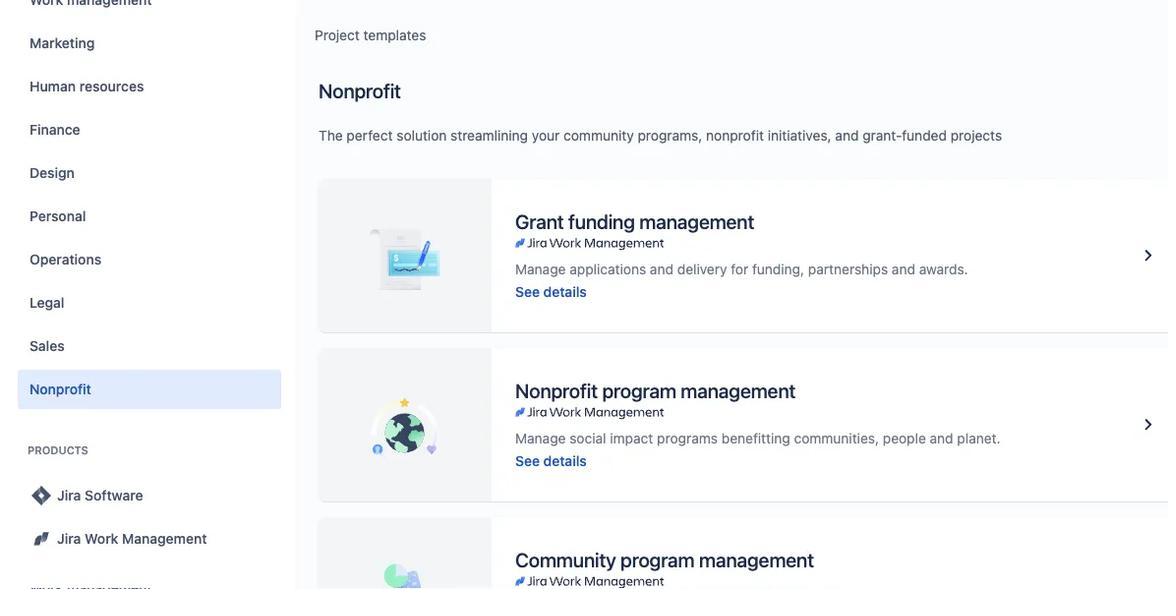 Task type: vqa. For each thing, say whether or not it's contained in the screenshot.
Nonprofit
yes



Task type: locate. For each thing, give the bounding box(es) containing it.
nonprofit program management image
[[1137, 413, 1161, 437]]

0 vertical spatial jira
[[57, 487, 81, 504]]

see details
[[515, 283, 587, 300], [515, 453, 587, 469]]

see details down applications
[[515, 283, 587, 300]]

nonprofit down sales
[[30, 381, 91, 397]]

initiatives,
[[768, 127, 832, 144]]

project templates
[[315, 27, 426, 43]]

see for grant funding management
[[515, 283, 540, 300]]

jira work management image inside button
[[30, 527, 53, 551]]

projects
[[951, 127, 1003, 144]]

details down applications
[[544, 283, 587, 300]]

1 details from the top
[[544, 283, 587, 300]]

details
[[544, 283, 587, 300], [544, 453, 587, 469]]

manage
[[515, 261, 566, 277], [515, 430, 566, 446]]

nonprofit up social
[[515, 379, 598, 402]]

perfect
[[347, 127, 393, 144]]

streamlining
[[451, 127, 528, 144]]

jira right jira work management icon at the left of page
[[57, 531, 81, 547]]

see details down social
[[515, 453, 587, 469]]

jira right jira software icon
[[57, 487, 81, 504]]

2 jira from the top
[[57, 531, 81, 547]]

nonprofit
[[319, 79, 401, 102], [515, 379, 598, 402], [30, 381, 91, 397]]

see details for grant
[[515, 283, 587, 300]]

sales
[[30, 338, 65, 354]]

1 vertical spatial jira
[[57, 531, 81, 547]]

program up impact
[[602, 379, 677, 402]]

products
[[28, 444, 88, 457]]

manage down grant
[[515, 261, 566, 277]]

1 manage from the top
[[515, 261, 566, 277]]

see details button
[[515, 282, 587, 302], [515, 451, 587, 471]]

marketing
[[30, 35, 95, 51]]

2 see details button from the top
[[515, 451, 587, 471]]

1 vertical spatial see details button
[[515, 451, 587, 471]]

program for community
[[621, 548, 695, 572]]

1 vertical spatial see details
[[515, 453, 587, 469]]

the perfect solution streamlining your community programs, nonprofit initiatives, and grant-funded projects
[[319, 127, 1003, 144]]

design
[[30, 165, 75, 181]]

jira work management button
[[18, 519, 281, 559]]

see
[[515, 283, 540, 300], [515, 453, 540, 469]]

1 see details button from the top
[[515, 282, 587, 302]]

see details button down applications
[[515, 282, 587, 302]]

and
[[836, 127, 859, 144], [650, 261, 674, 277], [892, 261, 916, 277], [930, 430, 954, 446]]

2 see details from the top
[[515, 453, 587, 469]]

2 vertical spatial management
[[699, 548, 814, 572]]

delivery
[[678, 261, 727, 277]]

0 vertical spatial program
[[602, 379, 677, 402]]

management
[[122, 531, 207, 547]]

2 see from the top
[[515, 453, 540, 469]]

program for nonprofit
[[602, 379, 677, 402]]

see for nonprofit program management
[[515, 453, 540, 469]]

community program management
[[515, 548, 814, 572]]

jira inside the jira work management button
[[57, 531, 81, 547]]

impact
[[610, 430, 654, 446]]

project
[[315, 27, 360, 43]]

jira work management image
[[30, 527, 53, 551]]

design button
[[18, 153, 281, 193]]

2 horizontal spatial nonprofit
[[515, 379, 598, 402]]

management
[[640, 210, 755, 233], [681, 379, 796, 402], [699, 548, 814, 572]]

1 see from the top
[[515, 283, 540, 300]]

project templates link
[[315, 24, 426, 47]]

1 vertical spatial program
[[621, 548, 695, 572]]

details down social
[[544, 453, 587, 469]]

2 manage from the top
[[515, 430, 566, 446]]

jira inside jira software button
[[57, 487, 81, 504]]

see details button for grant
[[515, 282, 587, 302]]

nonprofit button
[[18, 370, 281, 409]]

partnerships
[[809, 261, 888, 277]]

programs
[[657, 430, 718, 446]]

templates
[[364, 27, 426, 43]]

marketing button
[[18, 24, 281, 63]]

jira work management
[[57, 531, 207, 547]]

1 vertical spatial details
[[544, 453, 587, 469]]

personal button
[[18, 197, 281, 236]]

0 vertical spatial see details
[[515, 283, 587, 300]]

see details button down social
[[515, 451, 587, 471]]

0 vertical spatial details
[[544, 283, 587, 300]]

jira work management image
[[515, 236, 665, 251], [515, 236, 665, 251], [515, 405, 665, 421], [515, 405, 665, 421], [30, 527, 53, 551], [515, 574, 665, 589], [515, 574, 665, 589]]

1 see details from the top
[[515, 283, 587, 300]]

nonprofit up perfect
[[319, 79, 401, 102]]

jira
[[57, 487, 81, 504], [57, 531, 81, 547]]

1 vertical spatial manage
[[515, 430, 566, 446]]

manage left social
[[515, 430, 566, 446]]

program right "community"
[[621, 548, 695, 572]]

management for community program management
[[699, 548, 814, 572]]

details for nonprofit
[[544, 453, 587, 469]]

program
[[602, 379, 677, 402], [621, 548, 695, 572]]

0 vertical spatial see details button
[[515, 282, 587, 302]]

and right people
[[930, 430, 954, 446]]

jira for jira work management
[[57, 531, 81, 547]]

community
[[515, 548, 616, 572]]

1 vertical spatial see
[[515, 453, 540, 469]]

sales button
[[18, 327, 281, 366]]

0 vertical spatial manage
[[515, 261, 566, 277]]

funding,
[[753, 261, 805, 277]]

2 details from the top
[[544, 453, 587, 469]]

0 horizontal spatial nonprofit
[[30, 381, 91, 397]]

manage for nonprofit
[[515, 430, 566, 446]]

1 jira from the top
[[57, 487, 81, 504]]

manage applications and delivery for funding, partnerships and awards.
[[515, 261, 969, 277]]

1 vertical spatial management
[[681, 379, 796, 402]]

0 vertical spatial management
[[640, 210, 755, 233]]

finance
[[30, 121, 80, 138]]

0 vertical spatial see
[[515, 283, 540, 300]]

grant funding management image
[[1137, 244, 1161, 268]]



Task type: describe. For each thing, give the bounding box(es) containing it.
grant funding management
[[515, 210, 755, 233]]

grant
[[515, 210, 564, 233]]

your
[[532, 127, 560, 144]]

jira software image
[[30, 484, 53, 508]]

resources
[[79, 78, 144, 94]]

community
[[564, 127, 634, 144]]

1 horizontal spatial nonprofit
[[319, 79, 401, 102]]

manage for grant
[[515, 261, 566, 277]]

manage social impact programs benefitting communities, people and planet.
[[515, 430, 1001, 446]]

applications
[[570, 261, 646, 277]]

work
[[85, 531, 118, 547]]

management for nonprofit program management
[[681, 379, 796, 402]]

nonprofit program management
[[515, 379, 796, 402]]

planet.
[[958, 430, 1001, 446]]

finance button
[[18, 110, 281, 150]]

funding
[[569, 210, 635, 233]]

human
[[30, 78, 76, 94]]

nonprofit inside button
[[30, 381, 91, 397]]

jira software
[[57, 487, 143, 504]]

solution
[[397, 127, 447, 144]]

legal button
[[18, 283, 281, 323]]

software
[[85, 487, 143, 504]]

the
[[319, 127, 343, 144]]

awards.
[[920, 261, 969, 277]]

human resources button
[[18, 67, 281, 106]]

programs,
[[638, 127, 703, 144]]

jira software image
[[30, 484, 53, 508]]

and left delivery
[[650, 261, 674, 277]]

people
[[883, 430, 927, 446]]

funded
[[902, 127, 947, 144]]

communities,
[[794, 430, 880, 446]]

human resources
[[30, 78, 144, 94]]

for
[[731, 261, 749, 277]]

grant-
[[863, 127, 902, 144]]

management for grant funding management
[[640, 210, 755, 233]]

operations
[[30, 251, 101, 268]]

and left awards.
[[892, 261, 916, 277]]

and left grant-
[[836, 127, 859, 144]]

operations button
[[18, 240, 281, 279]]

see details button for nonprofit
[[515, 451, 587, 471]]

nonprofit
[[706, 127, 764, 144]]

jira for jira software
[[57, 487, 81, 504]]

legal
[[30, 295, 64, 311]]

personal
[[30, 208, 86, 224]]

see details for nonprofit
[[515, 453, 587, 469]]

community program management image
[[1137, 582, 1161, 589]]

details for grant
[[544, 283, 587, 300]]

benefitting
[[722, 430, 791, 446]]

jira software button
[[18, 476, 281, 515]]

social
[[570, 430, 607, 446]]



